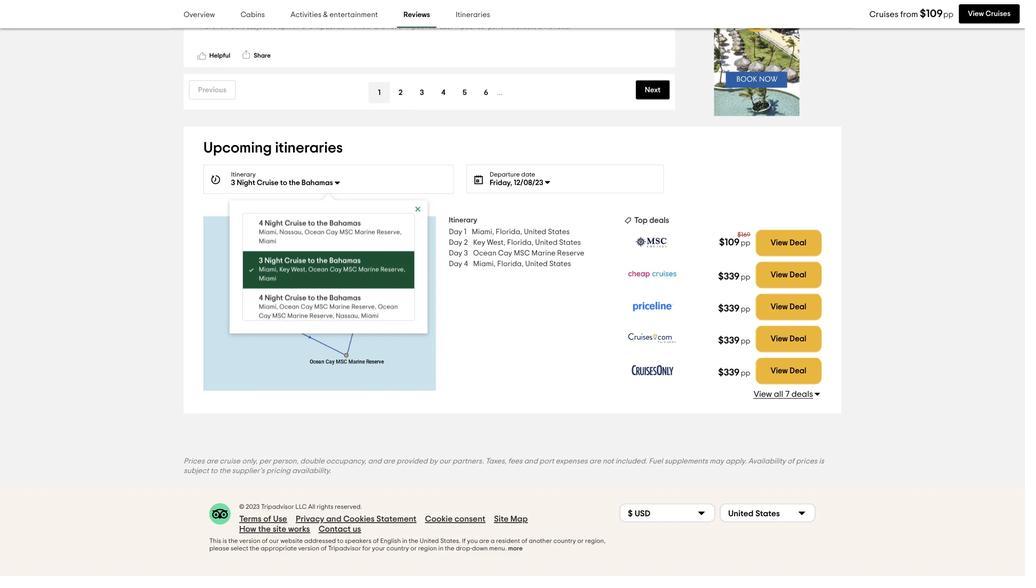 Task type: locate. For each thing, give the bounding box(es) containing it.
deal
[[790, 240, 807, 248], [790, 272, 807, 280], [790, 304, 807, 312], [790, 336, 807, 344], [790, 368, 807, 376]]

of left prices
[[788, 458, 795, 466]]

version down addressed
[[298, 547, 319, 553]]

2 day​​ from the top
[[449, 239, 462, 247]]

our right by
[[440, 458, 451, 466]]

1 vertical spatial west,
[[291, 267, 307, 273]]

cruise for 3 night cruise to the bahamas
[[257, 180, 279, 187]]

overview link
[[177, 3, 221, 28]]

cruise down 3 night cruise to the bahamas miami, key west, ocean cay msc marine reserve, miami
[[285, 295, 307, 302]]

and
[[374, 24, 386, 30], [368, 458, 382, 466], [524, 458, 538, 466], [326, 516, 342, 524]]

to down 3 night cruise to the bahamas miami, key west, ocean cay msc marine reserve, miami
[[308, 295, 315, 302]]

is right prices
[[819, 458, 825, 466]]

united up the region
[[420, 539, 439, 545]]

usd
[[635, 510, 651, 519]]

3 day​​ from the top
[[449, 250, 462, 258]]

4
[[441, 89, 446, 97], [259, 220, 263, 228], [464, 261, 468, 268], [259, 295, 263, 302]]

bahamas for 4 night cruise to the bahamas miami, ocean cay msc marine reserve, ocean cay msc marine reserve, nassau, miami
[[330, 295, 361, 302]]

night for 4 night cruise to the bahamas miami, ocean cay msc marine reserve, ocean cay msc marine reserve, nassau, miami
[[265, 295, 283, 302]]

4 for 4 night cruise to the bahamas miami, ocean cay msc marine reserve, ocean cay msc marine reserve, nassau, miami
[[259, 295, 263, 302]]

reserve, inside 4 night cruise to the bahamas miami, nassau, ocean cay msc marine reserve, miami
[[377, 230, 402, 236]]

itinerary
[[231, 172, 256, 179], [449, 217, 478, 224]]

the down 3 night cruise to the bahamas miami, key west, ocean cay msc marine reserve, miami
[[317, 295, 328, 302]]

4 inside 4 night cruise to the bahamas miami, ocean cay msc marine reserve, ocean cay msc marine reserve, nassau, miami
[[259, 295, 263, 302]]

bahamas down 4 night cruise to the bahamas miami, nassau, ocean cay msc marine reserve, miami
[[329, 258, 361, 265]]

1 horizontal spatial cruises
[[986, 10, 1011, 18]]

to down 4 night cruise to the bahamas miami, nassau, ocean cay msc marine reserve, miami
[[308, 258, 315, 265]]

1 horizontal spatial deals
[[792, 391, 814, 399]]

the up the region
[[409, 539, 418, 545]]

4 for 4 night cruise to the bahamas miami, nassau, ocean cay msc marine reserve, miami
[[259, 220, 263, 228]]

0 vertical spatial miami, florida, united states link
[[472, 227, 570, 238]]

1 horizontal spatial this
[[209, 539, 221, 545]]

3 night cruise to the bahamas miami, key west, ocean cay msc marine reserve, miami
[[259, 258, 406, 282]]

availability.
[[292, 468, 331, 475]]

west, inside itinerary day​​ 1 miami, florida, united states day​​ 2 key west, florida, united states day​​ 3 ocean cay msc marine reserve day​​ 4 miami, florida, united states
[[487, 239, 506, 247]]

to inside 4 night cruise to the bahamas miami, ocean cay msc marine reserve, ocean cay msc marine reserve, nassau, miami
[[308, 295, 315, 302]]

4 inside 4 night cruise to the bahamas miami, nassau, ocean cay msc marine reserve, miami
[[259, 220, 263, 228]]

4 $339 from the top
[[719, 368, 740, 378]]

1 vertical spatial version
[[298, 547, 319, 553]]

not left reviews link
[[387, 24, 397, 30]]

checks
[[516, 24, 537, 30]]

1 vertical spatial nassau,
[[336, 313, 360, 320]]

night
[[237, 180, 255, 187], [265, 220, 283, 228], [265, 258, 283, 265], [265, 295, 283, 302]]

miami, florida, united states link down 12/08/23
[[472, 227, 570, 238]]

privacy and cookies statement link
[[296, 515, 417, 525]]

miami, florida, united states link for 4
[[473, 259, 571, 270]]

night inside 3 night cruise to the bahamas miami, key west, ocean cay msc marine reserve, miami
[[265, 258, 283, 265]]

to down contact us link
[[337, 539, 344, 545]]

florida,
[[496, 229, 522, 236], [507, 239, 534, 247], [497, 261, 524, 268]]

key west, florida, united states link
[[473, 238, 581, 248]]

pp
[[944, 11, 954, 19], [741, 240, 751, 247], [741, 274, 751, 282], [741, 306, 751, 314], [741, 338, 751, 346], [741, 370, 751, 378]]

of down how the site works link
[[262, 539, 268, 545]]

itinerary for itinerary day​​ 1 miami, florida, united states day​​ 2 key west, florida, united states day​​ 3 ocean cay msc marine reserve day​​ 4 miami, florida, united states
[[449, 217, 478, 224]]

2 vertical spatial is
[[223, 539, 227, 545]]

0 vertical spatial this
[[197, 24, 208, 30]]

view deal
[[771, 240, 807, 248], [771, 272, 807, 280], [771, 304, 807, 312], [771, 336, 807, 344], [771, 368, 807, 376]]

bahamas inside 4 night cruise to the bahamas miami, nassau, ocean cay msc marine reserve, miami
[[330, 220, 361, 228]]

nassau,
[[279, 230, 303, 236], [336, 313, 360, 320]]

5
[[463, 89, 467, 97]]

3 for 3 night cruise to the bahamas miami, key west, ocean cay msc marine reserve, miami
[[259, 258, 263, 265]]

only,
[[242, 458, 258, 466]]

night inside 4 night cruise to the bahamas miami, nassau, ocean cay msc marine reserve, miami
[[265, 220, 283, 228]]

1 $339 from the top
[[719, 272, 740, 282]]

is up please
[[223, 539, 227, 545]]

this for this is the version of our website addressed to speakers of english in the united states
[[209, 539, 221, 545]]

cruise inside 4 night cruise to the bahamas miami, nassau, ocean cay msc marine reserve, miami
[[285, 220, 307, 228]]

1 vertical spatial miami
[[259, 276, 276, 282]]

port
[[540, 458, 554, 466]]

0 horizontal spatial 1
[[378, 89, 381, 97]]

activities
[[291, 11, 322, 19]]

cay inside itinerary day​​ 1 miami, florida, united states day​​ 2 key west, florida, united states day​​ 3 ocean cay msc marine reserve day​​ 4 miami, florida, united states
[[498, 250, 512, 258]]

1 vertical spatial itinerary
[[449, 217, 478, 224]]

the inside 4 night cruise to the bahamas miami, nassau, ocean cay msc marine reserve, miami
[[317, 220, 328, 228]]

itinerary day​​ 1 miami, florida, united states day​​ 2 key west, florida, united states day​​ 3 ocean cay msc marine reserve day​​ 4 miami, florida, united states
[[449, 217, 585, 268]]

this
[[197, 24, 208, 30], [209, 539, 221, 545]]

deals right top
[[650, 217, 670, 225]]

this up please
[[209, 539, 221, 545]]

0 vertical spatial west,
[[487, 239, 506, 247]]

2 cruises from the left
[[986, 10, 1011, 18]]

cruise inside 3 night cruise to the bahamas miami, key west, ocean cay msc marine reserve, miami
[[285, 258, 306, 265]]

$339 pp
[[719, 272, 751, 282], [719, 304, 751, 314], [719, 336, 751, 346], [719, 368, 751, 378]]

1 horizontal spatial itinerary
[[449, 217, 478, 224]]

12/08/23
[[514, 180, 544, 187]]

1 vertical spatial 2
[[464, 239, 468, 247]]

night for 4 night cruise to the bahamas miami, nassau, ocean cay msc marine reserve, miami
[[265, 220, 283, 228]]

llc
[[296, 505, 307, 511]]

0 vertical spatial itinerary
[[231, 172, 256, 179]]

country right another
[[554, 539, 576, 545]]

2 deal from the top
[[790, 272, 807, 280]]

supplements
[[665, 458, 708, 466]]

0 vertical spatial miami
[[259, 239, 276, 245]]

0 vertical spatial not
[[387, 24, 397, 30]]

west, inside 3 night cruise to the bahamas miami, key west, ocean cay msc marine reserve, miami
[[291, 267, 307, 273]]

1 horizontal spatial 2
[[464, 239, 468, 247]]

1 horizontal spatial 1
[[464, 229, 467, 236]]

night for 3 night cruise to the bahamas
[[237, 180, 255, 187]]

miami, inside 4 night cruise to the bahamas miami, nassau, ocean cay msc marine reserve, miami
[[259, 230, 278, 236]]

are right expenses on the bottom right
[[590, 458, 601, 466]]

our
[[440, 458, 451, 466], [269, 539, 279, 545]]

the inside 'prices are cruise only, per person, double occupancy, and are provided by our partners. taxes, fees and port expenses are not included. fuel supplements may apply. availability of prices is subject to the supplier's pricing availability.'
[[219, 468, 230, 475]]

site
[[494, 516, 509, 524]]

3 link
[[411, 82, 433, 104]]

your
[[372, 547, 385, 553]]

0 vertical spatial a
[[309, 24, 313, 30]]

4 for 4
[[441, 89, 446, 97]]

the down 4 night cruise to the bahamas miami, nassau, ocean cay msc marine reserve, miami
[[317, 258, 328, 265]]

not left 'included.'
[[603, 458, 614, 466]]

1 horizontal spatial in
[[439, 547, 444, 553]]

0 horizontal spatial cruises
[[870, 10, 899, 19]]

english
[[380, 539, 401, 545]]

$ usd button
[[620, 504, 716, 524]]

this for this review is the subjective opinion of a tripadvisor member and not of tripadvisor llc. tripadvisor performs checks on reviews.
[[197, 24, 208, 30]]

1 vertical spatial our
[[269, 539, 279, 545]]

ocean inside 3 night cruise to the bahamas miami, key west, ocean cay msc marine reserve, miami
[[309, 267, 329, 273]]

miami, inside 4 night cruise to the bahamas miami, ocean cay msc marine reserve, ocean cay msc marine reserve, nassau, miami
[[259, 304, 278, 311]]

cookie consent
[[425, 516, 486, 524]]

msc
[[340, 230, 353, 236], [514, 250, 530, 258], [343, 267, 357, 273], [314, 304, 328, 311], [272, 313, 286, 320]]

1 vertical spatial florida,
[[507, 239, 534, 247]]

0 horizontal spatial or
[[411, 547, 417, 553]]

night for 3 night cruise to the bahamas miami, key west, ocean cay msc marine reserve, miami
[[265, 258, 283, 265]]

expenses
[[556, 458, 588, 466]]

0 horizontal spatial version
[[239, 539, 260, 545]]

7
[[786, 391, 790, 399]]

1 horizontal spatial version
[[298, 547, 319, 553]]

or left the region
[[411, 547, 417, 553]]

our up the appropriate
[[269, 539, 279, 545]]

bahamas inside 3 night cruise to the bahamas miami, key west, ocean cay msc marine reserve, miami
[[329, 258, 361, 265]]

0 horizontal spatial our
[[269, 539, 279, 545]]

is right 'review'
[[230, 24, 234, 30]]

another
[[529, 539, 552, 545]]

0 vertical spatial 1
[[378, 89, 381, 97]]

0 vertical spatial nassau,
[[279, 230, 303, 236]]

night inside 4 night cruise to the bahamas miami, ocean cay msc marine reserve, ocean cay msc marine reserve, nassau, miami
[[265, 295, 283, 302]]

bahamas down 3 night cruise to the bahamas miami, key west, ocean cay msc marine reserve, miami
[[330, 295, 361, 302]]

$
[[628, 510, 633, 519]]

the down 'cruise'
[[219, 468, 230, 475]]

of up the more
[[522, 539, 528, 545]]

0 vertical spatial 2
[[399, 89, 403, 97]]

1 day​​ from the top
[[449, 229, 462, 236]]

tripadvisor down "this is the version of our website addressed to speakers of english in the united states"
[[328, 547, 361, 553]]

1 horizontal spatial country
[[554, 539, 576, 545]]

miami, florida, united states link down key west, florida, united states link
[[473, 259, 571, 270]]

and right the occupancy,
[[368, 458, 382, 466]]

2 vertical spatial miami
[[361, 313, 379, 320]]

…
[[497, 88, 503, 97]]

of down reviews
[[398, 24, 404, 30]]

bahamas inside 4 night cruise to the bahamas miami, ocean cay msc marine reserve, ocean cay msc marine reserve, nassau, miami
[[330, 295, 361, 302]]

0 horizontal spatial in
[[402, 539, 408, 545]]

entertainment
[[330, 11, 378, 19]]

cruise inside 4 night cruise to the bahamas miami, ocean cay msc marine reserve, ocean cay msc marine reserve, nassau, miami
[[285, 295, 307, 302]]

to inside 3 night cruise to the bahamas miami, key west, ocean cay msc marine reserve, miami
[[308, 258, 315, 265]]

miami, for 4 night cruise to the bahamas miami, nassau, ocean cay msc marine reserve, miami
[[259, 230, 278, 236]]

0 horizontal spatial west,
[[291, 267, 307, 273]]

1 vertical spatial this
[[209, 539, 221, 545]]

the up 3 night cruise to the bahamas miami, key west, ocean cay msc marine reserve, miami
[[317, 220, 328, 228]]

country down english at the left of page
[[387, 547, 409, 553]]

tripadvisor down activities & entertainment
[[314, 24, 347, 30]]

marine inside itinerary day​​ 1 miami, florida, united states day​​ 2 key west, florida, united states day​​ 3 ocean cay msc marine reserve day​​ 4 miami, florida, united states
[[532, 250, 556, 258]]

states inside united states popup button
[[756, 510, 780, 519]]

for
[[363, 547, 371, 553]]

0 horizontal spatial this
[[197, 24, 208, 30]]

3 inside itinerary day​​ 1 miami, florida, united states day​​ 2 key west, florida, united states day​​ 3 ocean cay msc marine reserve day​​ 4 miami, florida, united states
[[464, 250, 468, 258]]

bahamas down itineraries
[[302, 180, 333, 187]]

1 horizontal spatial west,
[[487, 239, 506, 247]]

$ usd
[[628, 510, 651, 519]]

to down 3 night cruise to the bahamas
[[308, 220, 315, 228]]

0 horizontal spatial key
[[279, 267, 290, 273]]

1 cruises from the left
[[870, 10, 899, 19]]

4 $339 pp from the top
[[719, 368, 751, 378]]

deals right the 7
[[792, 391, 814, 399]]

are up the down
[[479, 539, 489, 545]]

itinerary inside itinerary day​​ 1 miami, florida, united states day​​ 2 key west, florida, united states day​​ 3 ocean cay msc marine reserve day​​ 4 miami, florida, united states
[[449, 217, 478, 224]]

supplier's
[[232, 468, 265, 475]]

cruise for 3 night cruise to the bahamas miami, key west, ocean cay msc marine reserve, miami
[[285, 258, 306, 265]]

cruise down 3 night cruise to the bahamas
[[285, 220, 307, 228]]

in right english at the left of page
[[402, 539, 408, 545]]

$169 $109 pp
[[719, 232, 751, 248]]

miami, inside 3 night cruise to the bahamas miami, key west, ocean cay msc marine reserve, miami
[[259, 267, 278, 273]]

1 vertical spatial key
[[279, 267, 290, 273]]

0 vertical spatial our
[[440, 458, 451, 466]]

and up contact
[[326, 516, 342, 524]]

0 vertical spatial key
[[473, 239, 486, 247]]

1 vertical spatial 1
[[464, 229, 467, 236]]

4 day​​ from the top
[[449, 261, 462, 268]]

1 vertical spatial in
[[439, 547, 444, 553]]

a
[[309, 24, 313, 30], [491, 539, 495, 545]]

1 horizontal spatial not
[[603, 458, 614, 466]]

this down the overview
[[197, 24, 208, 30]]

united states
[[729, 510, 780, 519]]

pp inside $169 $109 pp
[[741, 240, 751, 247]]

region,
[[585, 539, 606, 545]]

4 deal from the top
[[790, 336, 807, 344]]

day​​
[[449, 229, 462, 236], [449, 239, 462, 247], [449, 250, 462, 258], [449, 261, 462, 268]]

or
[[578, 539, 584, 545], [411, 547, 417, 553]]

tripadvisor up use
[[261, 505, 294, 511]]

version down how
[[239, 539, 260, 545]]

2 vertical spatial florida,
[[497, 261, 524, 268]]

1 vertical spatial country
[[387, 547, 409, 553]]

terms of use link
[[239, 515, 287, 525]]

1 vertical spatial a
[[491, 539, 495, 545]]

in right the region
[[439, 547, 444, 553]]

cay
[[326, 230, 338, 236], [498, 250, 512, 258], [330, 267, 342, 273], [301, 304, 313, 311], [259, 313, 271, 320]]

5 view deal from the top
[[771, 368, 807, 376]]

subject
[[184, 468, 209, 475]]

united
[[524, 229, 547, 236], [535, 239, 558, 247], [526, 261, 548, 268], [729, 510, 754, 519], [420, 539, 439, 545]]

activities & entertainment
[[291, 11, 378, 19]]

of up how the site works link
[[263, 516, 271, 524]]

1
[[378, 89, 381, 97], [464, 229, 467, 236]]

0 vertical spatial or
[[578, 539, 584, 545]]

nassau, down 3 night cruise to the bahamas
[[279, 230, 303, 236]]

0 horizontal spatial itinerary
[[231, 172, 256, 179]]

miami
[[259, 239, 276, 245], [259, 276, 276, 282], [361, 313, 379, 320]]

united up key west, florida, united states link
[[524, 229, 547, 236]]

or left the region,
[[578, 539, 584, 545]]

1 horizontal spatial nassau,
[[336, 313, 360, 320]]

reserve,
[[377, 230, 402, 236], [381, 267, 406, 273], [352, 304, 377, 311], [310, 313, 335, 320]]

1 vertical spatial miami, florida, united states link
[[473, 259, 571, 270]]

a down the activities
[[309, 24, 313, 30]]

to down upcoming itineraries
[[280, 180, 287, 187]]

1 horizontal spatial key
[[473, 239, 486, 247]]

2 $339 from the top
[[719, 304, 740, 314]]

our inside 'prices are cruise only, per person, double occupancy, and are provided by our partners. taxes, fees and port expenses are not included. fuel supplements may apply. availability of prices is subject to the supplier's pricing availability.'
[[440, 458, 451, 466]]

miami, for 4 night cruise to the bahamas miami, ocean cay msc marine reserve, ocean cay msc marine reserve, nassau, miami
[[259, 304, 278, 311]]

country
[[554, 539, 576, 545], [387, 547, 409, 553]]

1 horizontal spatial our
[[440, 458, 451, 466]]

miami,
[[472, 229, 494, 236], [259, 230, 278, 236], [473, 261, 496, 268], [259, 267, 278, 273], [259, 304, 278, 311]]

the down itineraries
[[289, 180, 300, 187]]

miami inside 4 night cruise to the bahamas miami, ocean cay msc marine reserve, ocean cay msc marine reserve, nassau, miami
[[361, 313, 379, 320]]

1 view deal from the top
[[771, 240, 807, 248]]

cruise down 4 night cruise to the bahamas miami, nassau, ocean cay msc marine reserve, miami
[[285, 258, 306, 265]]

0 vertical spatial $109
[[920, 9, 943, 19]]

the left 'drop-'
[[445, 547, 455, 553]]

1 horizontal spatial a
[[491, 539, 495, 545]]

us
[[353, 526, 361, 535]]

0 vertical spatial is
[[230, 24, 234, 30]]

cruises inside cruises from $109 pp
[[870, 10, 899, 19]]

to for 3 night cruise to the bahamas miami, key west, ocean cay msc marine reserve, miami
[[308, 258, 315, 265]]

key
[[473, 239, 486, 247], [279, 267, 290, 273]]

contact
[[319, 526, 351, 535]]

0 vertical spatial in
[[402, 539, 408, 545]]

to right the subject
[[211, 468, 218, 475]]

2
[[399, 89, 403, 97], [464, 239, 468, 247]]

the down terms of use
[[258, 526, 271, 535]]

is
[[230, 24, 234, 30], [819, 458, 825, 466], [223, 539, 227, 545]]

of inside terms of use link
[[263, 516, 271, 524]]

version inside . if you are a resident of another country or region, please select the appropriate version of tripadvisor for your country or region in the drop-down menu.
[[298, 547, 319, 553]]

1 vertical spatial $109
[[719, 238, 740, 248]]

0 horizontal spatial a
[[309, 24, 313, 30]]

cruise down upcoming itineraries
[[257, 180, 279, 187]]

to inside 4 night cruise to the bahamas miami, nassau, ocean cay msc marine reserve, miami
[[308, 220, 315, 228]]

speakers
[[345, 539, 372, 545]]

the inside 4 night cruise to the bahamas miami, ocean cay msc marine reserve, ocean cay msc marine reserve, nassau, miami
[[317, 295, 328, 302]]

2 horizontal spatial is
[[819, 458, 825, 466]]

bahamas for 4 night cruise to the bahamas miami, nassau, ocean cay msc marine reserve, miami
[[330, 220, 361, 228]]

nassau, down 3 night cruise to the bahamas miami, key west, ocean cay msc marine reserve, miami
[[336, 313, 360, 320]]

1 vertical spatial is
[[819, 458, 825, 466]]

united down apply.
[[729, 510, 754, 519]]

more button
[[508, 546, 523, 553]]

miami, florida, united states link for 1
[[472, 227, 570, 238]]

contact us link
[[319, 525, 361, 535]]

0 vertical spatial deals
[[650, 217, 670, 225]]

a up menu. at bottom
[[491, 539, 495, 545]]

region
[[418, 547, 437, 553]]

are left 'cruise'
[[206, 458, 218, 466]]

0 horizontal spatial $109
[[719, 238, 740, 248]]

0 horizontal spatial nassau,
[[279, 230, 303, 236]]

1 vertical spatial not
[[603, 458, 614, 466]]

3 inside 3 night cruise to the bahamas miami, key west, ocean cay msc marine reserve, miami
[[259, 258, 263, 265]]

bahamas up 3 night cruise to the bahamas miami, key west, ocean cay msc marine reserve, miami
[[330, 220, 361, 228]]



Task type: vqa. For each thing, say whether or not it's contained in the screenshot.
How
yes



Task type: describe. For each thing, give the bounding box(es) containing it.
overview
[[184, 11, 215, 19]]

pp inside cruises from $109 pp
[[944, 11, 954, 19]]

miami, for 3 night cruise to the bahamas miami, key west, ocean cay msc marine reserve, miami
[[259, 267, 278, 273]]

how
[[239, 526, 256, 535]]

1 horizontal spatial is
[[230, 24, 234, 30]]

menu.
[[489, 547, 507, 553]]

0 horizontal spatial deals
[[650, 217, 670, 225]]

appropriate
[[261, 547, 297, 553]]

occupancy,
[[326, 458, 367, 466]]

0 horizontal spatial is
[[223, 539, 227, 545]]

1 deal from the top
[[790, 240, 807, 248]]

site
[[273, 526, 286, 535]]

itineraries link
[[450, 3, 497, 28]]

website
[[280, 539, 303, 545]]

prices
[[184, 458, 205, 466]]

in inside . if you are a resident of another country or region, please select the appropriate version of tripadvisor for your country or region in the drop-down menu.
[[439, 547, 444, 553]]

to for 3 night cruise to the bahamas
[[280, 180, 287, 187]]

4 night cruise to the bahamas miami, ocean cay msc marine reserve, ocean cay msc marine reserve, nassau, miami
[[259, 295, 398, 320]]

the inside 3 night cruise to the bahamas miami, key west, ocean cay msc marine reserve, miami
[[317, 258, 328, 265]]

top deals
[[635, 217, 670, 225]]

united states button
[[720, 504, 816, 524]]

resident
[[496, 539, 520, 545]]

cruise for 4 night cruise to the bahamas miami, nassau, ocean cay msc marine reserve, miami
[[285, 220, 307, 228]]

next link
[[636, 81, 670, 100]]

opinion
[[278, 24, 300, 30]]

all
[[308, 505, 316, 511]]

down
[[472, 547, 488, 553]]

3 for 3 night cruise to the bahamas
[[231, 180, 235, 187]]

site map how the site works
[[239, 516, 528, 535]]

tripadvisor inside . if you are a resident of another country or region, please select the appropriate version of tripadvisor for your country or region in the drop-down menu.
[[328, 547, 361, 553]]

how the site works link
[[239, 525, 310, 535]]

fees
[[508, 458, 523, 466]]

share
[[254, 53, 271, 59]]

the inside site map how the site works
[[258, 526, 271, 535]]

united inside popup button
[[729, 510, 754, 519]]

person,
[[273, 458, 299, 466]]

of up your
[[373, 539, 379, 545]]

from
[[901, 10, 919, 19]]

nassau, inside 4 night cruise to the bahamas miami, ocean cay msc marine reserve, ocean cay msc marine reserve, nassau, miami
[[336, 313, 360, 320]]

included.
[[616, 458, 647, 466]]

and inside 'link'
[[326, 516, 342, 524]]

select
[[231, 547, 248, 553]]

bahamas for 3 night cruise to the bahamas
[[302, 180, 333, 187]]

5 link
[[454, 82, 476, 104]]

1 vertical spatial deals
[[792, 391, 814, 399]]

the up select
[[229, 539, 238, 545]]

may
[[710, 458, 724, 466]]

are inside . if you are a resident of another country or region, please select the appropriate version of tripadvisor for your country or region in the drop-down menu.
[[479, 539, 489, 545]]

and right fees
[[524, 458, 538, 466]]

member
[[349, 24, 373, 30]]

statement
[[377, 516, 417, 524]]

site map link
[[494, 515, 528, 525]]

2 link
[[390, 82, 411, 104]]

reserve
[[557, 250, 585, 258]]

key inside 3 night cruise to the bahamas miami, key west, ocean cay msc marine reserve, miami
[[279, 267, 290, 273]]

1 inside itinerary day​​ 1 miami, florida, united states day​​ 2 key west, florida, united states day​​ 3 ocean cay msc marine reserve day​​ 4 miami, florida, united states
[[464, 229, 467, 236]]

3 deal from the top
[[790, 304, 807, 312]]

united down key west, florida, united states link
[[526, 261, 548, 268]]

marine inside 3 night cruise to the bahamas miami, key west, ocean cay msc marine reserve, miami
[[359, 267, 379, 273]]

subjective
[[247, 24, 277, 30]]

1 $339 pp from the top
[[719, 272, 751, 282]]

upcoming itineraries
[[204, 141, 343, 156]]

on
[[538, 24, 546, 30]]

and right member
[[374, 24, 386, 30]]

not inside 'prices are cruise only, per person, double occupancy, and are provided by our partners. taxes, fees and port expenses are not included. fuel supplements may apply. availability of prices is subject to the supplier's pricing availability.'
[[603, 458, 614, 466]]

activities & entertainment link
[[284, 3, 384, 28]]

$109 inside $169 $109 pp
[[719, 238, 740, 248]]

0 vertical spatial florida,
[[496, 229, 522, 236]]

cabins
[[241, 11, 265, 19]]

reserve, inside 3 night cruise to the bahamas miami, key west, ocean cay msc marine reserve, miami
[[381, 267, 406, 273]]

cruise
[[220, 458, 240, 466]]

drop-
[[456, 547, 472, 553]]

cookie consent button
[[425, 515, 486, 525]]

0 vertical spatial country
[[554, 539, 576, 545]]

nassau, inside 4 night cruise to the bahamas miami, nassau, ocean cay msc marine reserve, miami
[[279, 230, 303, 236]]

2 view deal from the top
[[771, 272, 807, 280]]

msc inside 4 night cruise to the bahamas miami, nassau, ocean cay msc marine reserve, miami
[[340, 230, 353, 236]]

key inside itinerary day​​ 1 miami, florida, united states day​​ 2 key west, florida, united states day​​ 3 ocean cay msc marine reserve day​​ 4 miami, florida, united states
[[473, 239, 486, 247]]

llc.
[[440, 24, 453, 30]]

prices are cruise only, per person, double occupancy, and are provided by our partners. taxes, fees and port expenses are not included. fuel supplements may apply. availability of prices is subject to the supplier's pricing availability.
[[184, 458, 825, 475]]

0 horizontal spatial not
[[387, 24, 397, 30]]

0 vertical spatial version
[[239, 539, 260, 545]]

1 horizontal spatial or
[[578, 539, 584, 545]]

ocean inside itinerary day​​ 1 miami, florida, united states day​​ 2 key west, florida, united states day​​ 3 ocean cay msc marine reserve day​​ 4 miami, florida, united states
[[473, 250, 497, 258]]

© 2023 tripadvisor llc all rights reserved.
[[239, 505, 362, 511]]

4 view deal from the top
[[771, 336, 807, 344]]

3 night cruise to the bahamas
[[231, 180, 333, 187]]

3 for 3
[[420, 89, 424, 97]]

0 horizontal spatial 2
[[399, 89, 403, 97]]

view cruises
[[968, 10, 1011, 18]]

of down addressed
[[321, 547, 327, 553]]

marine inside 4 night cruise to the bahamas miami, nassau, ocean cay msc marine reserve, miami
[[355, 230, 375, 236]]

cookie
[[425, 516, 453, 524]]

departure
[[490, 172, 520, 179]]

to for 4 night cruise to the bahamas miami, nassau, ocean cay msc marine reserve, miami
[[308, 220, 315, 228]]

helpful
[[209, 53, 230, 59]]

©
[[239, 505, 244, 511]]

3 view deal from the top
[[771, 304, 807, 312]]

msc inside 3 night cruise to the bahamas miami, key west, ocean cay msc marine reserve, miami
[[343, 267, 357, 273]]

prices
[[796, 458, 818, 466]]

1 horizontal spatial $109
[[920, 9, 943, 19]]

please
[[209, 547, 229, 553]]

. if you are a resident of another country or region, please select the appropriate version of tripadvisor for your country or region in the drop-down menu.
[[209, 539, 606, 553]]

miami inside 4 night cruise to the bahamas miami, nassau, ocean cay msc marine reserve, miami
[[259, 239, 276, 245]]

reviews link
[[397, 3, 437, 28]]

of down the activities
[[301, 24, 307, 30]]

miami inside 3 night cruise to the bahamas miami, key west, ocean cay msc marine reserve, miami
[[259, 276, 276, 282]]

a inside . if you are a resident of another country or region, please select the appropriate version of tripadvisor for your country or region in the drop-down menu.
[[491, 539, 495, 545]]

terms
[[239, 516, 262, 524]]

$169
[[738, 232, 751, 239]]

if
[[462, 539, 466, 545]]

to for 4 night cruise to the bahamas miami, ocean cay msc marine reserve, ocean cay msc marine reserve, nassau, miami
[[308, 295, 315, 302]]

2023
[[246, 505, 260, 511]]

advertisement region
[[714, 0, 800, 117]]

0 horizontal spatial country
[[387, 547, 409, 553]]

date
[[522, 172, 536, 179]]

departure date friday, 12/08/23
[[490, 172, 544, 187]]

cay inside 4 night cruise to the bahamas miami, nassau, ocean cay msc marine reserve, miami
[[326, 230, 338, 236]]

tripadvisor down itineraries
[[454, 24, 487, 30]]

this review is the subjective opinion of a tripadvisor member and not of tripadvisor llc. tripadvisor performs checks on reviews.
[[197, 24, 570, 30]]

cruise for 4 night cruise to the bahamas miami, ocean cay msc marine reserve, ocean cay msc marine reserve, nassau, miami
[[285, 295, 307, 302]]

of inside 'prices are cruise only, per person, double occupancy, and are provided by our partners. taxes, fees and port expenses are not included. fuel supplements may apply. availability of prices is subject to the supplier's pricing availability.'
[[788, 458, 795, 466]]

the map for this itinerary is not available at this time. image
[[204, 217, 436, 391]]

to inside 'prices are cruise only, per person, double occupancy, and are provided by our partners. taxes, fees and port expenses are not included. fuel supplements may apply. availability of prices is subject to the supplier's pricing availability.'
[[211, 468, 218, 475]]

itineraries
[[456, 11, 490, 19]]

msc inside itinerary day​​ 1 miami, florida, united states day​​ 2 key west, florida, united states day​​ 3 ocean cay msc marine reserve day​​ 4 miami, florida, united states
[[514, 250, 530, 258]]

2 inside itinerary day​​ 1 miami, florida, united states day​​ 2 key west, florida, united states day​​ 3 ocean cay msc marine reserve day​​ 4 miami, florida, united states
[[464, 239, 468, 247]]

is inside 'prices are cruise only, per person, double occupancy, and are provided by our partners. taxes, fees and port expenses are not included. fuel supplements may apply. availability of prices is subject to the supplier's pricing availability.'
[[819, 458, 825, 466]]

reserved.
[[335, 505, 362, 511]]

cay inside 3 night cruise to the bahamas miami, key west, ocean cay msc marine reserve, miami
[[330, 267, 342, 273]]

the down cabins
[[236, 24, 245, 30]]

itinerary for itinerary
[[231, 172, 256, 179]]

provided
[[397, 458, 428, 466]]

works
[[288, 526, 310, 535]]

5 deal from the top
[[790, 368, 807, 376]]

4 inside itinerary day​​ 1 miami, florida, united states day​​ 2 key west, florida, united states day​​ 3 ocean cay msc marine reserve day​​ 4 miami, florida, united states
[[464, 261, 468, 268]]

consent
[[455, 516, 486, 524]]

cookies
[[343, 516, 375, 524]]

review
[[210, 24, 228, 30]]

itineraries
[[275, 141, 343, 156]]

friday,
[[490, 180, 512, 187]]

terms of use
[[239, 516, 287, 524]]

apply.
[[726, 458, 747, 466]]

contact us
[[319, 526, 361, 535]]

partners.
[[453, 458, 484, 466]]

the right select
[[250, 547, 259, 553]]

3 $339 from the top
[[719, 336, 740, 346]]

3 $339 pp from the top
[[719, 336, 751, 346]]

4 night cruise to the bahamas miami, nassau, ocean cay msc marine reserve, miami
[[259, 220, 402, 245]]

1 vertical spatial or
[[411, 547, 417, 553]]

this is the version of our website addressed to speakers of english in the united states
[[209, 539, 459, 545]]

cruises from $109 pp
[[870, 9, 954, 19]]

united up the reserve
[[535, 239, 558, 247]]

tripadvisor down reviews
[[405, 24, 438, 30]]

ocean inside 4 night cruise to the bahamas miami, nassau, ocean cay msc marine reserve, miami
[[305, 230, 325, 236]]

top
[[635, 217, 648, 225]]

are left provided
[[383, 458, 395, 466]]

bahamas for 3 night cruise to the bahamas miami, key west, ocean cay msc marine reserve, miami
[[329, 258, 361, 265]]

2 $339 pp from the top
[[719, 304, 751, 314]]

rights
[[317, 505, 334, 511]]

use
[[273, 516, 287, 524]]

double
[[300, 458, 325, 466]]



